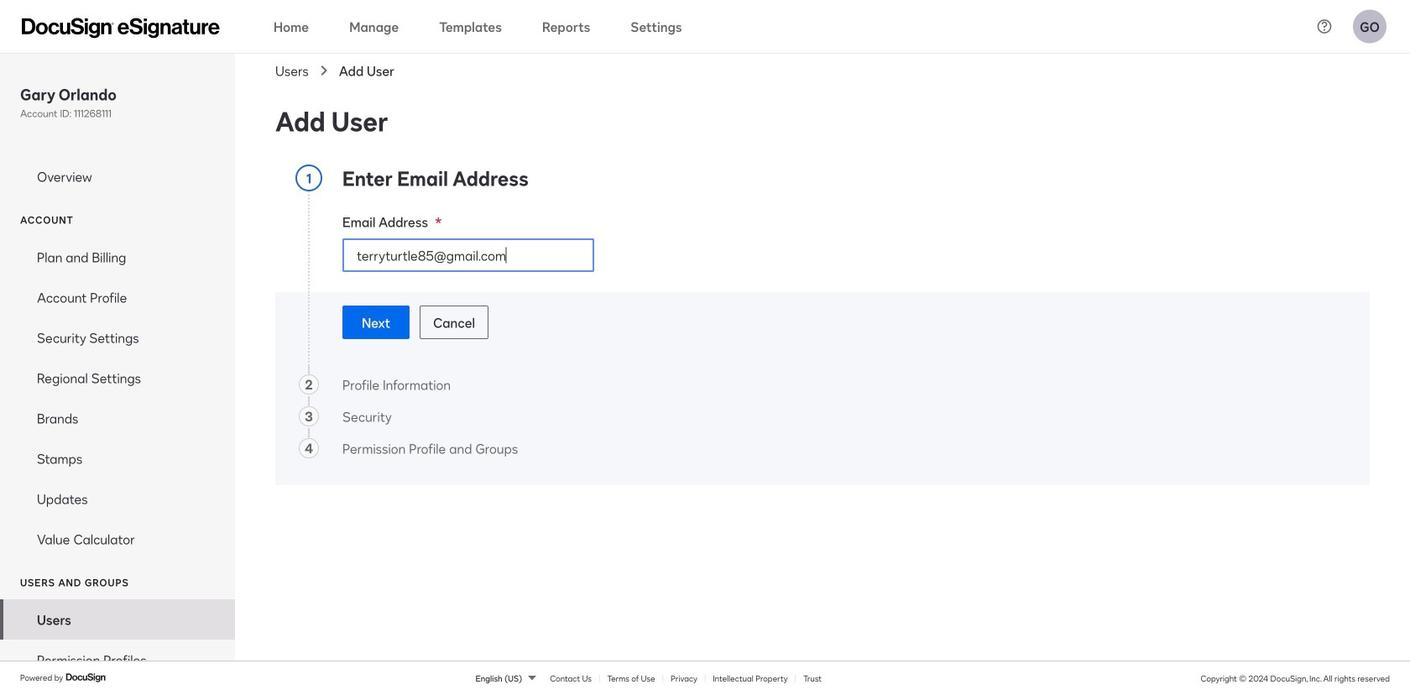 Task type: locate. For each thing, give the bounding box(es) containing it.
docusign image
[[66, 671, 108, 684]]

None text field
[[343, 239, 593, 271]]



Task type: vqa. For each thing, say whether or not it's contained in the screenshot.
Enter keyword text box
no



Task type: describe. For each thing, give the bounding box(es) containing it.
account element
[[0, 237, 235, 559]]

docusign admin image
[[22, 18, 220, 38]]

users and groups element
[[0, 599, 235, 695]]



